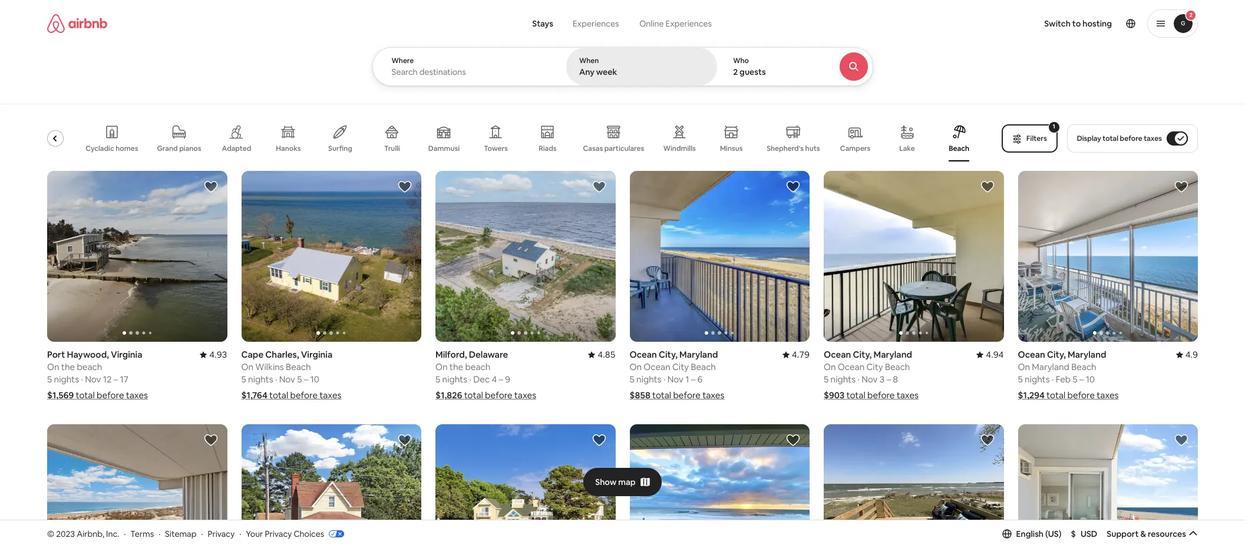 Task type: locate. For each thing, give the bounding box(es) containing it.
· right inc.
[[124, 528, 126, 539]]

ocean for ocean city, maryland on maryland beach 5 nights · feb 5 – 10 $1,294 total before taxes
[[1018, 349, 1045, 360]]

who 2 guests
[[733, 56, 766, 77]]

virginia for haywood,
[[111, 349, 142, 360]]

5
[[47, 374, 52, 385], [241, 374, 246, 385], [297, 374, 302, 385], [436, 374, 440, 385], [630, 374, 635, 385], [824, 374, 829, 385], [1018, 374, 1023, 385], [1073, 374, 1078, 385]]

group
[[34, 116, 988, 161], [47, 171, 227, 342], [241, 171, 421, 342], [436, 171, 616, 342], [630, 171, 810, 342], [824, 171, 1004, 342], [1018, 171, 1198, 342], [47, 424, 227, 548], [241, 424, 421, 548], [436, 424, 616, 548], [630, 424, 810, 548], [824, 424, 1004, 548], [1018, 424, 1198, 548]]

3 nights from the left
[[442, 374, 467, 385]]

the
[[61, 361, 75, 373], [450, 361, 463, 373]]

before inside port haywood, virginia on the beach 5 nights · nov 12 – 17 $1,569 total before taxes
[[97, 390, 124, 401]]

6 on from the left
[[1018, 361, 1030, 373]]

beach
[[77, 361, 102, 373], [465, 361, 490, 373]]

2 inside dropdown button
[[1189, 11, 1193, 19]]

1 horizontal spatial city
[[867, 361, 883, 373]]

privacy link
[[208, 528, 235, 539]]

sitemap
[[165, 528, 196, 539]]

4.79 out of 5 average rating image
[[782, 349, 810, 360]]

3 – from the left
[[499, 374, 503, 385]]

cape
[[241, 349, 264, 360]]

before
[[1120, 134, 1142, 143], [97, 390, 124, 401], [290, 390, 318, 401], [485, 390, 512, 401], [673, 390, 701, 401], [867, 390, 895, 401], [1068, 390, 1095, 401]]

nov inside ocean city, maryland on ocean city beach 5 nights · nov 3 – 8 $903 total before taxes
[[862, 374, 878, 385]]

the down milford,
[[450, 361, 463, 373]]

nights inside port haywood, virginia on the beach 5 nights · nov 12 – 17 $1,569 total before taxes
[[54, 374, 79, 385]]

the down port
[[61, 361, 75, 373]]

1 beach from the left
[[77, 361, 102, 373]]

2 virginia from the left
[[301, 349, 332, 360]]

add to wishlist: ocean city, maryland image for 4.79
[[786, 180, 800, 194]]

beach inside cape charles, virginia on wilkins beach 5 nights · nov 5 – 10 $1,764 total before taxes
[[286, 361, 311, 373]]

virginia inside cape charles, virginia on wilkins beach 5 nights · nov 5 – 10 $1,764 total before taxes
[[301, 349, 332, 360]]

Where field
[[392, 67, 546, 77]]

4 nights from the left
[[636, 374, 662, 385]]

4 on from the left
[[630, 361, 642, 373]]

2 10 from the left
[[1086, 374, 1095, 385]]

nov inside cape charles, virginia on wilkins beach 5 nights · nov 5 – 10 $1,764 total before taxes
[[279, 374, 295, 385]]

8 5 from the left
[[1073, 374, 1078, 385]]

$1,294
[[1018, 390, 1045, 401]]

beach down haywood,
[[77, 361, 102, 373]]

1 10 from the left
[[310, 374, 319, 385]]

total right display
[[1103, 134, 1119, 143]]

· left 3
[[858, 374, 860, 385]]

add to wishlist: ocean city, maryland image
[[786, 180, 800, 194], [980, 180, 994, 194], [204, 433, 218, 447]]

experiences right online
[[666, 18, 712, 29]]

0 horizontal spatial privacy
[[208, 528, 235, 539]]

5 up $1,569
[[47, 374, 52, 385]]

1 city, from the left
[[659, 349, 678, 360]]

6 nights from the left
[[1025, 374, 1050, 385]]

on up $858
[[630, 361, 642, 373]]

1 horizontal spatial add to wishlist: ocean city, maryland image
[[786, 180, 800, 194]]

5 up $903
[[824, 374, 829, 385]]

2 – from the left
[[304, 374, 308, 385]]

1 vertical spatial 2
[[733, 67, 738, 77]]

ocean right 4.94
[[1018, 349, 1045, 360]]

before right display
[[1120, 134, 1142, 143]]

shepherd's huts
[[767, 144, 820, 153]]

before down 3
[[867, 390, 895, 401]]

2 button
[[1147, 9, 1198, 38]]

6 – from the left
[[1080, 374, 1084, 385]]

terms
[[130, 528, 154, 539]]

4.93
[[209, 349, 227, 360]]

0 horizontal spatial 10
[[310, 374, 319, 385]]

10 for nov
[[310, 374, 319, 385]]

1 the from the left
[[61, 361, 75, 373]]

maryland for nov 3 – 8
[[874, 349, 912, 360]]

© 2023 airbnb, inc. ·
[[47, 528, 126, 539]]

before inside ocean city, maryland on maryland beach 5 nights · feb 5 – 10 $1,294 total before taxes
[[1068, 390, 1095, 401]]

ocean for ocean city, maryland on ocean city beach 5 nights · nov 1 – 6 $858 total before taxes
[[630, 349, 657, 360]]

0 horizontal spatial city
[[672, 361, 689, 373]]

ocean
[[630, 349, 657, 360], [824, 349, 851, 360], [1018, 349, 1045, 360], [644, 361, 671, 373], [838, 361, 865, 373]]

on down cape in the left of the page
[[241, 361, 253, 373]]

· inside cape charles, virginia on wilkins beach 5 nights · nov 5 – 10 $1,764 total before taxes
[[275, 374, 277, 385]]

on inside milford, delaware on the beach 5 nights · dec 4 – 9 $1,826 total before taxes
[[436, 361, 448, 373]]

1 5 from the left
[[47, 374, 52, 385]]

taxes inside ocean city, maryland on ocean city beach 5 nights · nov 1 – 6 $858 total before taxes
[[703, 390, 724, 401]]

· inside ocean city, maryland on ocean city beach 5 nights · nov 3 – 8 $903 total before taxes
[[858, 374, 860, 385]]

nights up '$1,826'
[[442, 374, 467, 385]]

before down 4
[[485, 390, 512, 401]]

city inside ocean city, maryland on ocean city beach 5 nights · nov 1 – 6 $858 total before taxes
[[672, 361, 689, 373]]

2 horizontal spatial add to wishlist: ocean city, maryland image
[[980, 180, 994, 194]]

beach inside port haywood, virginia on the beach 5 nights · nov 12 – 17 $1,569 total before taxes
[[77, 361, 102, 373]]

switch
[[1044, 18, 1071, 29]]

maryland for nov 1 – 6
[[680, 349, 718, 360]]

add to wishlist: chincoteague, virginia image
[[398, 433, 412, 447]]

beach up dec
[[465, 361, 490, 373]]

5 on from the left
[[824, 361, 836, 373]]

ocean up $858
[[644, 361, 671, 373]]

before inside ocean city, maryland on ocean city beach 5 nights · nov 3 – 8 $903 total before taxes
[[867, 390, 895, 401]]

cycladic
[[86, 144, 114, 153]]

maryland inside ocean city, maryland on ocean city beach 5 nights · nov 1 – 6 $858 total before taxes
[[680, 349, 718, 360]]

1 horizontal spatial experiences
[[666, 18, 712, 29]]

5 inside milford, delaware on the beach 5 nights · dec 4 – 9 $1,826 total before taxes
[[436, 374, 440, 385]]

10
[[310, 374, 319, 385], [1086, 374, 1095, 385]]

maryland inside ocean city, maryland on ocean city beach 5 nights · nov 3 – 8 $903 total before taxes
[[874, 349, 912, 360]]

on up $903
[[824, 361, 836, 373]]

city for 1
[[672, 361, 689, 373]]

4.94
[[986, 349, 1004, 360]]

nights inside ocean city, maryland on maryland beach 5 nights · feb 5 – 10 $1,294 total before taxes
[[1025, 374, 1050, 385]]

1 on from the left
[[47, 361, 59, 373]]

2
[[1189, 11, 1193, 19], [733, 67, 738, 77]]

your
[[246, 528, 263, 539]]

delaware
[[469, 349, 508, 360]]

before down charles,
[[290, 390, 318, 401]]

on up $1,294
[[1018, 361, 1030, 373]]

total down feb
[[1047, 390, 1066, 401]]

5 nights from the left
[[831, 374, 856, 385]]

display
[[1077, 134, 1101, 143]]

privacy left the your in the bottom of the page
[[208, 528, 235, 539]]

before down feb
[[1068, 390, 1095, 401]]

add to wishlist: milford, delaware image
[[592, 180, 606, 194]]

nights up $1,569
[[54, 374, 79, 385]]

experiences inside button
[[573, 18, 619, 29]]

dammusi
[[428, 144, 460, 153]]

hanoks
[[276, 144, 301, 153]]

1 virginia from the left
[[111, 349, 142, 360]]

ocean right 4.79
[[824, 349, 851, 360]]

homes
[[116, 144, 138, 153]]

5 up '$1,826'
[[436, 374, 440, 385]]

0 horizontal spatial experiences
[[573, 18, 619, 29]]

experiences up when
[[573, 18, 619, 29]]

windmills
[[663, 144, 696, 153]]

5 – from the left
[[887, 374, 891, 385]]

taxes inside ocean city, maryland on ocean city beach 5 nights · nov 3 – 8 $903 total before taxes
[[897, 390, 919, 401]]

nov left 1
[[668, 374, 684, 385]]

city, inside ocean city, maryland on ocean city beach 5 nights · nov 3 – 8 $903 total before taxes
[[853, 349, 872, 360]]

$
[[1071, 529, 1076, 539]]

0 horizontal spatial the
[[61, 361, 75, 373]]

city,
[[659, 349, 678, 360], [853, 349, 872, 360], [1047, 349, 1066, 360]]

1 horizontal spatial virginia
[[301, 349, 332, 360]]

city up 1
[[672, 361, 689, 373]]

on inside ocean city, maryland on maryland beach 5 nights · feb 5 – 10 $1,294 total before taxes
[[1018, 361, 1030, 373]]

2 nov from the left
[[279, 374, 295, 385]]

add to wishlist: chincoteague, virginia image
[[592, 433, 606, 447]]

virginia inside port haywood, virginia on the beach 5 nights · nov 12 – 17 $1,569 total before taxes
[[111, 349, 142, 360]]

$1,764
[[241, 390, 267, 401]]

None search field
[[372, 0, 905, 86]]

2 nights from the left
[[248, 374, 273, 385]]

show map
[[595, 477, 636, 487]]

virginia up 17
[[111, 349, 142, 360]]

2 beach from the left
[[465, 361, 490, 373]]

show
[[595, 477, 617, 487]]

total down dec
[[464, 390, 483, 401]]

beach inside ocean city, maryland on ocean city beach 5 nights · nov 1 – 6 $858 total before taxes
[[691, 361, 716, 373]]

· left feb
[[1052, 374, 1054, 385]]

none search field containing stays
[[372, 0, 905, 86]]

total right $903
[[847, 390, 866, 401]]

1 horizontal spatial the
[[450, 361, 463, 373]]

nov left 12
[[85, 374, 101, 385]]

nov
[[85, 374, 101, 385], [279, 374, 295, 385], [668, 374, 684, 385], [862, 374, 878, 385]]

on for ocean city, maryland on ocean city beach 5 nights · nov 1 – 6 $858 total before taxes
[[630, 361, 642, 373]]

$1,569
[[47, 390, 74, 401]]

ocean right 4.85
[[630, 349, 657, 360]]

· left 12
[[81, 374, 83, 385]]

ocean up $903
[[838, 361, 865, 373]]

city, for feb 5 – 10
[[1047, 349, 1066, 360]]

· left 1
[[664, 374, 666, 385]]

choices
[[294, 528, 324, 539]]

2 experiences from the left
[[666, 18, 712, 29]]

2 the from the left
[[450, 361, 463, 373]]

before down 1
[[673, 390, 701, 401]]

1 city from the left
[[672, 361, 689, 373]]

city
[[672, 361, 689, 373], [867, 361, 883, 373]]

0 horizontal spatial add to wishlist: ocean city, maryland image
[[204, 433, 218, 447]]

nights up $903
[[831, 374, 856, 385]]

1 horizontal spatial privacy
[[265, 528, 292, 539]]

total inside milford, delaware on the beach 5 nights · dec 4 – 9 $1,826 total before taxes
[[464, 390, 483, 401]]

privacy right the your in the bottom of the page
[[265, 528, 292, 539]]

7 5 from the left
[[1018, 374, 1023, 385]]

where
[[392, 56, 414, 65]]

total right $1,569
[[76, 390, 95, 401]]

0 vertical spatial 2
[[1189, 11, 1193, 19]]

3 5 from the left
[[297, 374, 302, 385]]

on inside ocean city, maryland on ocean city beach 5 nights · nov 3 – 8 $903 total before taxes
[[824, 361, 836, 373]]

nov down wilkins
[[279, 374, 295, 385]]

taxes inside milford, delaware on the beach 5 nights · dec 4 – 9 $1,826 total before taxes
[[514, 390, 536, 401]]

10 inside cape charles, virginia on wilkins beach 5 nights · nov 5 – 10 $1,764 total before taxes
[[310, 374, 319, 385]]

total inside ocean city, maryland on maryland beach 5 nights · feb 5 – 10 $1,294 total before taxes
[[1047, 390, 1066, 401]]

taxes inside ocean city, maryland on maryland beach 5 nights · feb 5 – 10 $1,294 total before taxes
[[1097, 390, 1119, 401]]

on down port
[[47, 361, 59, 373]]

virginia
[[111, 349, 142, 360], [301, 349, 332, 360]]

4 nov from the left
[[862, 374, 878, 385]]

maryland for feb 5 – 10
[[1068, 349, 1106, 360]]

grand
[[157, 144, 178, 153]]

1 horizontal spatial city,
[[853, 349, 872, 360]]

9
[[505, 374, 510, 385]]

ocean city, maryland on ocean city beach 5 nights · nov 3 – 8 $903 total before taxes
[[824, 349, 919, 401]]

5 down charles,
[[297, 374, 302, 385]]

port
[[47, 349, 65, 360]]

total right $858
[[652, 390, 671, 401]]

virginia right charles,
[[301, 349, 332, 360]]

trulli
[[384, 144, 400, 153]]

2 city from the left
[[867, 361, 883, 373]]

on for ocean city, maryland on ocean city beach 5 nights · nov 3 – 8 $903 total before taxes
[[824, 361, 836, 373]]

6
[[697, 374, 703, 385]]

city, inside ocean city, maryland on ocean city beach 5 nights · nov 1 – 6 $858 total before taxes
[[659, 349, 678, 360]]

campers
[[840, 144, 871, 153]]

casas particulares
[[583, 144, 644, 153]]

on inside port haywood, virginia on the beach 5 nights · nov 12 – 17 $1,569 total before taxes
[[47, 361, 59, 373]]

5 up $1,764
[[241, 374, 246, 385]]

city, inside ocean city, maryland on maryland beach 5 nights · feb 5 – 10 $1,294 total before taxes
[[1047, 349, 1066, 360]]

inc.
[[106, 528, 119, 539]]

total inside port haywood, virginia on the beach 5 nights · nov 12 – 17 $1,569 total before taxes
[[76, 390, 95, 401]]

profile element
[[735, 0, 1198, 47]]

5 right feb
[[1073, 374, 1078, 385]]

city inside ocean city, maryland on ocean city beach 5 nights · nov 3 – 8 $903 total before taxes
[[867, 361, 883, 373]]

3 nov from the left
[[668, 374, 684, 385]]

ocean inside ocean city, maryland on maryland beach 5 nights · feb 5 – 10 $1,294 total before taxes
[[1018, 349, 1045, 360]]

0 horizontal spatial virginia
[[111, 349, 142, 360]]

filters button
[[1002, 124, 1058, 153]]

4 5 from the left
[[436, 374, 440, 385]]

before inside cape charles, virginia on wilkins beach 5 nights · nov 5 – 10 $1,764 total before taxes
[[290, 390, 318, 401]]

4.85
[[598, 349, 616, 360]]

1 horizontal spatial 2
[[1189, 11, 1193, 19]]

any
[[579, 67, 595, 77]]

17
[[120, 374, 128, 385]]

total inside "button"
[[1103, 134, 1119, 143]]

add to wishlist: white stone, virginia image
[[980, 433, 994, 447]]

0 horizontal spatial city,
[[659, 349, 678, 360]]

add to wishlist: ocean city, maryland image
[[1175, 180, 1189, 194], [786, 433, 800, 447], [1175, 433, 1189, 447]]

airbnb,
[[77, 528, 104, 539]]

3 city, from the left
[[1047, 349, 1066, 360]]

on inside cape charles, virginia on wilkins beach 5 nights · nov 5 – 10 $1,764 total before taxes
[[241, 361, 253, 373]]

2 horizontal spatial city,
[[1047, 349, 1066, 360]]

charles,
[[265, 349, 299, 360]]

· left dec
[[469, 374, 471, 385]]

1 nights from the left
[[54, 374, 79, 385]]

ocean city, maryland on maryland beach 5 nights · feb 5 – 10 $1,294 total before taxes
[[1018, 349, 1119, 401]]

5 up $1,294
[[1018, 374, 1023, 385]]

on down milford,
[[436, 361, 448, 373]]

6 5 from the left
[[824, 374, 829, 385]]

– inside port haywood, virginia on the beach 5 nights · nov 12 – 17 $1,569 total before taxes
[[114, 374, 118, 385]]

beach inside milford, delaware on the beach 5 nights · dec 4 – 9 $1,826 total before taxes
[[465, 361, 490, 373]]

· inside ocean city, maryland on maryland beach 5 nights · feb 5 – 10 $1,294 total before taxes
[[1052, 374, 1054, 385]]

ryokans
[[36, 144, 64, 153]]

5 5 from the left
[[630, 374, 635, 385]]

before down 12
[[97, 390, 124, 401]]

total inside ocean city, maryland on ocean city beach 5 nights · nov 3 – 8 $903 total before taxes
[[847, 390, 866, 401]]

city, for nov 3 – 8
[[853, 349, 872, 360]]

4.94 out of 5 average rating image
[[977, 349, 1004, 360]]

1 experiences from the left
[[573, 18, 619, 29]]

what can we help you find? tab list
[[523, 12, 629, 35]]

sitemap link
[[165, 528, 196, 539]]

when any week
[[579, 56, 617, 77]]

3 on from the left
[[436, 361, 448, 373]]

2 on from the left
[[241, 361, 253, 373]]

on inside ocean city, maryland on ocean city beach 5 nights · nov 1 – 6 $858 total before taxes
[[630, 361, 642, 373]]

haywood,
[[67, 349, 109, 360]]

– inside cape charles, virginia on wilkins beach 5 nights · nov 5 – 10 $1,764 total before taxes
[[304, 374, 308, 385]]

4 – from the left
[[691, 374, 696, 385]]

1 horizontal spatial 10
[[1086, 374, 1095, 385]]

before inside milford, delaware on the beach 5 nights · dec 4 – 9 $1,826 total before taxes
[[485, 390, 512, 401]]

1 – from the left
[[114, 374, 118, 385]]

1 privacy from the left
[[208, 528, 235, 539]]

nights
[[54, 374, 79, 385], [248, 374, 273, 385], [442, 374, 467, 385], [636, 374, 662, 385], [831, 374, 856, 385], [1025, 374, 1050, 385]]

nov left 3
[[862, 374, 878, 385]]

nights up $1,294
[[1025, 374, 1050, 385]]

10 inside ocean city, maryland on maryland beach 5 nights · feb 5 – 10 $1,294 total before taxes
[[1086, 374, 1095, 385]]

total right $1,764
[[269, 390, 288, 401]]

0 horizontal spatial beach
[[77, 361, 102, 373]]

shepherd's
[[767, 144, 804, 153]]

total
[[1103, 134, 1119, 143], [76, 390, 95, 401], [269, 390, 288, 401], [464, 390, 483, 401], [652, 390, 671, 401], [847, 390, 866, 401], [1047, 390, 1066, 401]]

4.9
[[1186, 349, 1198, 360]]

1 horizontal spatial beach
[[465, 361, 490, 373]]

city up 3
[[867, 361, 883, 373]]

milford, delaware on the beach 5 nights · dec 4 – 9 $1,826 total before taxes
[[436, 349, 536, 401]]

add to wishlist: cape charles, virginia image
[[398, 180, 412, 194]]

2 city, from the left
[[853, 349, 872, 360]]

nights down wilkins
[[248, 374, 273, 385]]

nights up $858
[[636, 374, 662, 385]]

5 up $858
[[630, 374, 635, 385]]

1 nov from the left
[[85, 374, 101, 385]]

$1,826
[[436, 390, 462, 401]]

· down wilkins
[[275, 374, 277, 385]]

0 horizontal spatial 2
[[733, 67, 738, 77]]

· left privacy link
[[201, 528, 203, 539]]



Task type: vqa. For each thing, say whether or not it's contained in the screenshot.
before within Ocean City, Maryland On Ocean City Beach 5 nights · Nov 3 – 8 $903 total before taxes
yes



Task type: describe. For each thing, give the bounding box(es) containing it.
4
[[492, 374, 497, 385]]

to
[[1072, 18, 1081, 29]]

add to wishlist: ocean city, maryland image for 4.94
[[980, 180, 994, 194]]

total inside ocean city, maryland on ocean city beach 5 nights · nov 1 – 6 $858 total before taxes
[[652, 390, 671, 401]]

support & resources button
[[1107, 529, 1198, 539]]

when
[[579, 56, 599, 65]]

city, for nov 1 – 6
[[659, 349, 678, 360]]

&
[[1141, 529, 1146, 539]]

terms · sitemap · privacy
[[130, 528, 235, 539]]

who
[[733, 56, 749, 65]]

casas
[[583, 144, 603, 153]]

· inside port haywood, virginia on the beach 5 nights · nov 12 – 17 $1,569 total before taxes
[[81, 374, 83, 385]]

surfing
[[328, 144, 352, 153]]

nov inside ocean city, maryland on ocean city beach 5 nights · nov 1 – 6 $858 total before taxes
[[668, 374, 684, 385]]

experiences button
[[563, 12, 629, 35]]

towers
[[484, 144, 508, 153]]

support & resources
[[1107, 529, 1186, 539]]

taxes inside "button"
[[1144, 134, 1162, 143]]

the inside milford, delaware on the beach 5 nights · dec 4 – 9 $1,826 total before taxes
[[450, 361, 463, 373]]

nights inside milford, delaware on the beach 5 nights · dec 4 – 9 $1,826 total before taxes
[[442, 374, 467, 385]]

nov inside port haywood, virginia on the beach 5 nights · nov 12 – 17 $1,569 total before taxes
[[85, 374, 101, 385]]

2023
[[56, 528, 75, 539]]

feb
[[1056, 374, 1071, 385]]

support
[[1107, 529, 1139, 539]]

$903
[[824, 390, 845, 401]]

ocean city, maryland on ocean city beach 5 nights · nov 1 – 6 $858 total before taxes
[[630, 349, 724, 401]]

english
[[1016, 529, 1044, 539]]

cape charles, virginia on wilkins beach 5 nights · nov 5 – 10 $1,764 total before taxes
[[241, 349, 341, 401]]

· inside milford, delaware on the beach 5 nights · dec 4 – 9 $1,826 total before taxes
[[469, 374, 471, 385]]

(us)
[[1045, 529, 1062, 539]]

huts
[[805, 144, 820, 153]]

particulares
[[604, 144, 644, 153]]

· inside ocean city, maryland on ocean city beach 5 nights · nov 1 – 6 $858 total before taxes
[[664, 374, 666, 385]]

nights inside ocean city, maryland on ocean city beach 5 nights · nov 1 – 6 $858 total before taxes
[[636, 374, 662, 385]]

beach inside ocean city, maryland on maryland beach 5 nights · feb 5 – 10 $1,294 total before taxes
[[1071, 361, 1097, 373]]

1
[[686, 374, 689, 385]]

terms link
[[130, 528, 154, 539]]

$ usd
[[1071, 529, 1097, 539]]

riads
[[539, 144, 557, 153]]

5 inside port haywood, virginia on the beach 5 nights · nov 12 – 17 $1,569 total before taxes
[[47, 374, 52, 385]]

12
[[103, 374, 112, 385]]

pianos
[[179, 144, 201, 153]]

4.9 out of 5 average rating image
[[1176, 349, 1198, 360]]

stays button
[[523, 12, 563, 35]]

grand pianos
[[157, 144, 201, 153]]

switch to hosting
[[1044, 18, 1112, 29]]

nights inside cape charles, virginia on wilkins beach 5 nights · nov 5 – 10 $1,764 total before taxes
[[248, 374, 273, 385]]

guests
[[740, 67, 766, 77]]

2 privacy from the left
[[265, 528, 292, 539]]

your privacy choices link
[[246, 528, 344, 540]]

online experiences link
[[629, 12, 722, 35]]

display total before taxes button
[[1067, 124, 1198, 153]]

ocean for ocean city, maryland on ocean city beach 5 nights · nov 3 – 8 $903 total before taxes
[[824, 349, 851, 360]]

– inside ocean city, maryland on ocean city beach 5 nights · nov 3 – 8 $903 total before taxes
[[887, 374, 891, 385]]

· right terms link
[[159, 528, 160, 539]]

©
[[47, 528, 54, 539]]

switch to hosting link
[[1037, 11, 1119, 36]]

$858
[[630, 390, 650, 401]]

– inside ocean city, maryland on maryland beach 5 nights · feb 5 – 10 $1,294 total before taxes
[[1080, 374, 1084, 385]]

on for ocean city, maryland on maryland beach 5 nights · feb 5 – 10 $1,294 total before taxes
[[1018, 361, 1030, 373]]

– inside ocean city, maryland on ocean city beach 5 nights · nov 1 – 6 $858 total before taxes
[[691, 374, 696, 385]]

2 5 from the left
[[241, 374, 246, 385]]

beach inside 'group'
[[949, 144, 969, 153]]

group containing casas particulares
[[34, 116, 988, 161]]

on for port haywood, virginia on the beach 5 nights · nov 12 – 17 $1,569 total before taxes
[[47, 361, 59, 373]]

taxes inside port haywood, virginia on the beach 5 nights · nov 12 – 17 $1,569 total before taxes
[[126, 390, 148, 401]]

english (us)
[[1016, 529, 1062, 539]]

add to wishlist: port haywood, virginia image
[[204, 180, 218, 194]]

usd
[[1081, 529, 1097, 539]]

stays
[[532, 18, 553, 29]]

filters
[[1027, 134, 1047, 143]]

lake
[[899, 144, 915, 153]]

beach inside ocean city, maryland on ocean city beach 5 nights · nov 3 – 8 $903 total before taxes
[[885, 361, 910, 373]]

wilkins
[[255, 361, 284, 373]]

milford,
[[436, 349, 467, 360]]

total inside cape charles, virginia on wilkins beach 5 nights · nov 5 – 10 $1,764 total before taxes
[[269, 390, 288, 401]]

resources
[[1148, 529, 1186, 539]]

your privacy choices
[[246, 528, 324, 539]]

before inside "button"
[[1120, 134, 1142, 143]]

before inside ocean city, maryland on ocean city beach 5 nights · nov 1 – 6 $858 total before taxes
[[673, 390, 701, 401]]

dec
[[473, 374, 490, 385]]

adapted
[[222, 144, 251, 153]]

– inside milford, delaware on the beach 5 nights · dec 4 – 9 $1,826 total before taxes
[[499, 374, 503, 385]]

show map button
[[584, 468, 662, 496]]

4.79
[[792, 349, 810, 360]]

3
[[880, 374, 885, 385]]

english (us) button
[[1002, 529, 1062, 539]]

4.93 out of 5 average rating image
[[200, 349, 227, 360]]

online
[[639, 18, 664, 29]]

4.85 out of 5 average rating image
[[588, 349, 616, 360]]

online experiences
[[639, 18, 712, 29]]

cycladic homes
[[86, 144, 138, 153]]

stays tab panel
[[372, 47, 905, 86]]

· left the your in the bottom of the page
[[239, 528, 241, 539]]

2 inside who 2 guests
[[733, 67, 738, 77]]

nights inside ocean city, maryland on ocean city beach 5 nights · nov 3 – 8 $903 total before taxes
[[831, 374, 856, 385]]

map
[[618, 477, 636, 487]]

the inside port haywood, virginia on the beach 5 nights · nov 12 – 17 $1,569 total before taxes
[[61, 361, 75, 373]]

8
[[893, 374, 898, 385]]

week
[[596, 67, 617, 77]]

5 inside ocean city, maryland on ocean city beach 5 nights · nov 1 – 6 $858 total before taxes
[[630, 374, 635, 385]]

on for cape charles, virginia on wilkins beach 5 nights · nov 5 – 10 $1,764 total before taxes
[[241, 361, 253, 373]]

port haywood, virginia on the beach 5 nights · nov 12 – 17 $1,569 total before taxes
[[47, 349, 148, 401]]

virginia for charles,
[[301, 349, 332, 360]]

taxes inside cape charles, virginia on wilkins beach 5 nights · nov 5 – 10 $1,764 total before taxes
[[320, 390, 341, 401]]

city for 3
[[867, 361, 883, 373]]

5 inside ocean city, maryland on ocean city beach 5 nights · nov 3 – 8 $903 total before taxes
[[824, 374, 829, 385]]

hosting
[[1083, 18, 1112, 29]]

10 for feb
[[1086, 374, 1095, 385]]



